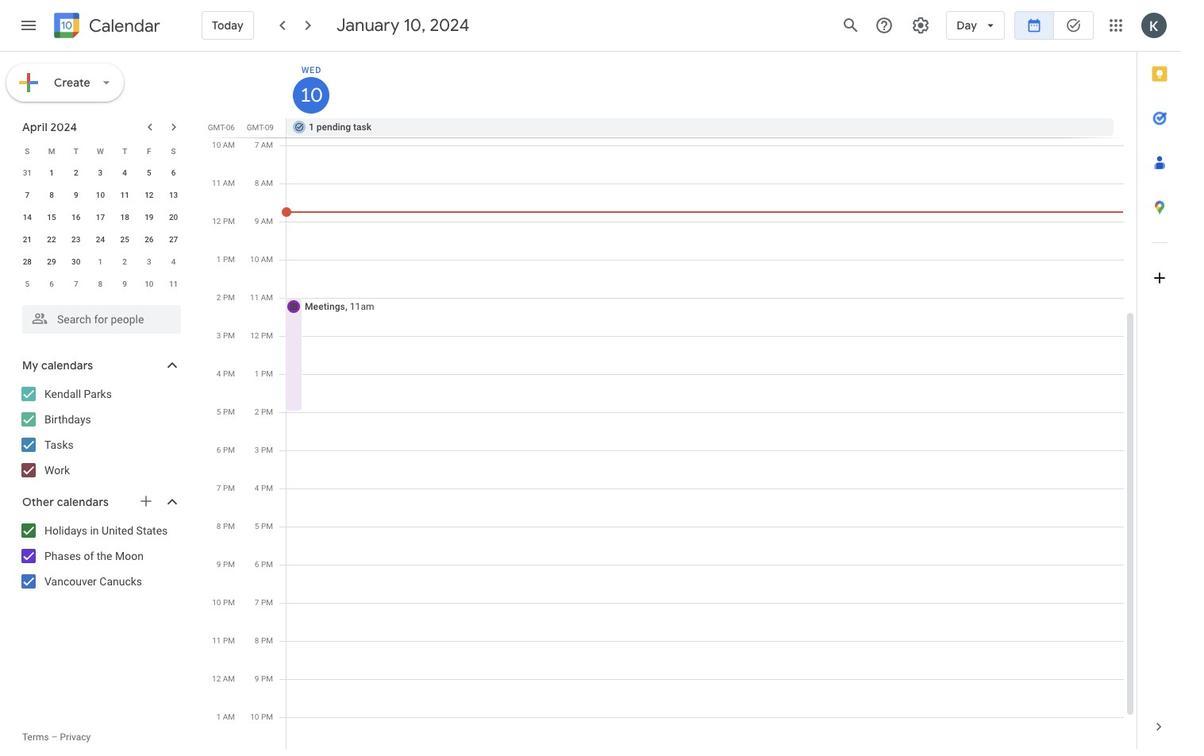 Task type: describe. For each thing, give the bounding box(es) containing it.
may 2 element
[[115, 253, 134, 272]]

1 horizontal spatial 9 pm
[[255, 674, 273, 683]]

17
[[96, 213, 105, 222]]

other
[[22, 495, 54, 509]]

06
[[226, 123, 235, 132]]

1 horizontal spatial 11 am
[[250, 293, 273, 302]]

0 horizontal spatial 12 pm
[[212, 217, 235, 226]]

10 up 11 pm
[[212, 598, 221, 607]]

may 10 element
[[140, 275, 159, 294]]

9 down 8 am
[[255, 217, 259, 226]]

26 element
[[140, 230, 159, 249]]

terms
[[22, 732, 49, 743]]

may 6 element
[[42, 275, 61, 294]]

11 pm
[[212, 636, 235, 645]]

wed 10
[[299, 65, 322, 108]]

10 inside wed 10
[[299, 83, 321, 108]]

29 element
[[42, 253, 61, 272]]

settings menu image
[[912, 16, 931, 35]]

7 am
[[255, 141, 273, 149]]

–
[[51, 732, 58, 743]]

may 1 element
[[91, 253, 110, 272]]

30
[[72, 257, 81, 266]]

pending
[[317, 122, 351, 133]]

1 vertical spatial 7 pm
[[255, 598, 273, 607]]

task
[[353, 122, 372, 133]]

30 element
[[67, 253, 86, 272]]

am down 8 am
[[261, 217, 273, 226]]

14 element
[[18, 208, 37, 227]]

7 inside 'element'
[[74, 280, 78, 288]]

13
[[169, 191, 178, 199]]

row group containing 31
[[15, 162, 186, 295]]

10,
[[404, 14, 426, 37]]

gmt-09
[[247, 123, 274, 132]]

meetings
[[305, 301, 345, 312]]

may 3 element
[[140, 253, 159, 272]]

calendar element
[[51, 10, 160, 44]]

am down the 09
[[261, 141, 273, 149]]

27
[[169, 235, 178, 244]]

28
[[23, 257, 32, 266]]

1 inside button
[[309, 122, 314, 133]]

may 7 element
[[67, 275, 86, 294]]

am up 1 am
[[223, 674, 235, 683]]

other calendars
[[22, 495, 109, 509]]

birthdays
[[44, 413, 91, 426]]

16
[[72, 213, 81, 222]]

1 vertical spatial 8 pm
[[255, 636, 273, 645]]

am down 06
[[223, 141, 235, 149]]

5 inside may 5 element
[[25, 280, 30, 288]]

1 horizontal spatial 6 pm
[[255, 560, 273, 569]]

kendall
[[44, 388, 81, 400]]

09
[[265, 123, 274, 132]]

main drawer image
[[19, 16, 38, 35]]

vancouver
[[44, 575, 97, 588]]

11 down may 4 element
[[169, 280, 178, 288]]

12 inside april 2024 grid
[[145, 191, 154, 199]]

1 pending task row
[[280, 118, 1137, 137]]

day
[[957, 18, 978, 33]]

25
[[120, 235, 129, 244]]

wednesday, january 10, today element
[[293, 77, 330, 114]]

8 am
[[255, 179, 273, 187]]

january
[[337, 14, 400, 37]]

1 vertical spatial 2 pm
[[255, 407, 273, 416]]

april 2024
[[22, 120, 77, 134]]

16 element
[[67, 208, 86, 227]]

1 vertical spatial 12 pm
[[250, 331, 273, 340]]

9 up 11 pm
[[217, 560, 221, 569]]

1 vertical spatial 1 pm
[[255, 369, 273, 378]]

28 element
[[18, 253, 37, 272]]

23
[[72, 235, 81, 244]]

,
[[345, 301, 348, 312]]

8 down 7 am
[[255, 179, 259, 187]]

18
[[120, 213, 129, 222]]

10 up 17 at the left
[[96, 191, 105, 199]]

0 vertical spatial 7 pm
[[217, 484, 235, 492]]

date_range
[[1027, 17, 1043, 33]]

m
[[48, 147, 55, 155]]

row containing s
[[15, 140, 186, 162]]

gmt-06
[[208, 123, 235, 132]]

19 element
[[140, 208, 159, 227]]

add other calendars image
[[138, 493, 154, 509]]

canucks
[[99, 575, 142, 588]]

moon
[[115, 550, 144, 562]]

row containing 21
[[15, 229, 186, 251]]

0 vertical spatial 5 pm
[[217, 407, 235, 416]]

my calendars list
[[3, 381, 197, 483]]

in
[[90, 524, 99, 537]]

15 element
[[42, 208, 61, 227]]

privacy link
[[60, 732, 91, 743]]

1 t from the left
[[74, 147, 78, 155]]

my calendars button
[[3, 353, 197, 378]]

10 down the gmt-06 at the left top of page
[[212, 141, 221, 149]]

10 element
[[91, 186, 110, 205]]

the
[[97, 550, 112, 562]]

0 horizontal spatial 4 pm
[[217, 369, 235, 378]]

9 right 12 am
[[255, 674, 259, 683]]

vancouver canucks
[[44, 575, 142, 588]]

1 pending task button
[[287, 118, 1114, 136]]

24 element
[[91, 230, 110, 249]]

meetings , 11am
[[305, 301, 375, 312]]

27 element
[[164, 230, 183, 249]]

w
[[97, 147, 104, 155]]

23 element
[[67, 230, 86, 249]]

11am
[[350, 301, 375, 312]]

row containing 14
[[15, 207, 186, 229]]

21
[[23, 235, 32, 244]]

wed
[[302, 65, 322, 75]]

other calendars list
[[3, 518, 197, 594]]

19
[[145, 213, 154, 222]]

may 4 element
[[164, 253, 183, 272]]

1 pending task
[[309, 122, 372, 133]]

1 s from the left
[[25, 147, 30, 155]]

united
[[102, 524, 134, 537]]

1 vertical spatial 10 am
[[250, 255, 273, 264]]

1 horizontal spatial 2024
[[430, 14, 470, 37]]

terms – privacy
[[22, 732, 91, 743]]

2 s from the left
[[171, 147, 176, 155]]



Task type: locate. For each thing, give the bounding box(es) containing it.
10 am down '9 am'
[[250, 255, 273, 264]]

1 horizontal spatial 3 pm
[[255, 446, 273, 454]]

gmt- up 7 am
[[247, 123, 265, 132]]

1 pm
[[217, 255, 235, 264], [255, 369, 273, 378]]

terms link
[[22, 732, 49, 743]]

1 vertical spatial 6 pm
[[255, 560, 273, 569]]

2024 right 10,
[[430, 14, 470, 37]]

of
[[84, 550, 94, 562]]

11 am left meetings
[[250, 293, 273, 302]]

today button
[[202, 6, 254, 44]]

Search for people text field
[[32, 305, 172, 334]]

9
[[74, 191, 78, 199], [255, 217, 259, 226], [123, 280, 127, 288], [217, 560, 221, 569], [255, 674, 259, 683]]

row group
[[15, 162, 186, 295]]

7 row from the top
[[15, 273, 186, 295]]

row up 10 element
[[15, 140, 186, 162]]

date_range button
[[1015, 6, 1055, 44]]

10
[[299, 83, 321, 108], [212, 141, 221, 149], [96, 191, 105, 199], [250, 255, 259, 264], [145, 280, 154, 288], [212, 598, 221, 607], [250, 712, 259, 721]]

31
[[23, 168, 32, 177]]

march 31 element
[[18, 164, 37, 183]]

calendars for other calendars
[[57, 495, 109, 509]]

12 element
[[140, 186, 159, 205]]

22 element
[[42, 230, 61, 249]]

create
[[54, 75, 90, 90]]

phases of the moon
[[44, 550, 144, 562]]

row up may 1 element
[[15, 229, 186, 251]]

0 horizontal spatial 3 pm
[[217, 331, 235, 340]]

13 element
[[164, 186, 183, 205]]

10 pm up 11 pm
[[212, 598, 235, 607]]

am left meetings
[[261, 293, 273, 302]]

row up may 8 element
[[15, 251, 186, 273]]

8 pm right 11 pm
[[255, 636, 273, 645]]

9 up 16 in the top of the page
[[74, 191, 78, 199]]

9 pm right 12 am
[[255, 674, 273, 683]]

1 horizontal spatial 10 am
[[250, 255, 273, 264]]

8 right the states
[[217, 522, 221, 531]]

calendar heading
[[86, 15, 160, 37]]

phases
[[44, 550, 81, 562]]

0 vertical spatial 9 pm
[[217, 560, 235, 569]]

11 right 13 element
[[212, 179, 221, 187]]

1 vertical spatial 9 pm
[[255, 674, 273, 683]]

10 down '9 am'
[[250, 255, 259, 264]]

create button
[[6, 64, 124, 102]]

january 10, 2024
[[337, 14, 470, 37]]

my calendars
[[22, 358, 93, 373]]

task_alt button
[[1055, 6, 1095, 44]]

26
[[145, 235, 154, 244]]

may 8 element
[[91, 275, 110, 294]]

8 right 11 pm
[[255, 636, 259, 645]]

10 down wed
[[299, 83, 321, 108]]

calendars inside dropdown button
[[57, 495, 109, 509]]

20 element
[[164, 208, 183, 227]]

None search field
[[0, 299, 197, 334]]

calendars up kendall
[[41, 358, 93, 373]]

t
[[74, 147, 78, 155], [122, 147, 127, 155]]

row containing 31
[[15, 162, 186, 184]]

1 horizontal spatial s
[[171, 147, 176, 155]]

3
[[98, 168, 103, 177], [147, 257, 151, 266], [217, 331, 221, 340], [255, 446, 259, 454]]

1 gmt- from the left
[[208, 123, 226, 132]]

1 am
[[217, 712, 235, 721]]

calendars up in
[[57, 495, 109, 509]]

0 horizontal spatial 5 pm
[[217, 407, 235, 416]]

1 horizontal spatial t
[[122, 147, 127, 155]]

11 left meetings
[[250, 293, 259, 302]]

0 horizontal spatial 6 pm
[[217, 446, 235, 454]]

0 vertical spatial 3 pm
[[217, 331, 235, 340]]

0 horizontal spatial t
[[74, 147, 78, 155]]

11 up 18 on the left
[[120, 191, 129, 199]]

1 horizontal spatial 2 pm
[[255, 407, 273, 416]]

row down may 1 element
[[15, 273, 186, 295]]

8 up 15
[[49, 191, 54, 199]]

parks
[[84, 388, 112, 400]]

calendar
[[89, 15, 160, 37]]

10 down may 3 element
[[145, 280, 154, 288]]

0 vertical spatial 4 pm
[[217, 369, 235, 378]]

s right the f
[[171, 147, 176, 155]]

0 vertical spatial 8 pm
[[217, 522, 235, 531]]

11 element
[[115, 186, 134, 205]]

holidays
[[44, 524, 87, 537]]

1 horizontal spatial 5 pm
[[255, 522, 273, 531]]

25 element
[[115, 230, 134, 249]]

11 am
[[212, 179, 235, 187], [250, 293, 273, 302]]

0 horizontal spatial gmt-
[[208, 123, 226, 132]]

7
[[255, 141, 259, 149], [25, 191, 30, 199], [74, 280, 78, 288], [217, 484, 221, 492], [255, 598, 259, 607]]

9 pm
[[217, 560, 235, 569], [255, 674, 273, 683]]

8 down may 1 element
[[98, 280, 103, 288]]

am down '9 am'
[[261, 255, 273, 264]]

1 horizontal spatial 1 pm
[[255, 369, 273, 378]]

29
[[47, 257, 56, 266]]

day button
[[947, 6, 1006, 44]]

row up 17 at the left
[[15, 184, 186, 207]]

24
[[96, 235, 105, 244]]

11 up 12 am
[[212, 636, 221, 645]]

0 horizontal spatial 10 am
[[212, 141, 235, 149]]

row
[[15, 140, 186, 162], [15, 162, 186, 184], [15, 184, 186, 207], [15, 207, 186, 229], [15, 229, 186, 251], [15, 251, 186, 273], [15, 273, 186, 295]]

0 vertical spatial 12 pm
[[212, 217, 235, 226]]

work
[[44, 464, 70, 477]]

17 element
[[91, 208, 110, 227]]

today
[[212, 18, 244, 33]]

3 pm
[[217, 331, 235, 340], [255, 446, 273, 454]]

0 vertical spatial 6 pm
[[217, 446, 235, 454]]

april
[[22, 120, 48, 134]]

gmt- for 06
[[208, 123, 226, 132]]

0 vertical spatial 11 am
[[212, 179, 235, 187]]

gmt- left "gmt-09"
[[208, 123, 226, 132]]

10 grid
[[203, 52, 1137, 749]]

0 horizontal spatial 9 pm
[[217, 560, 235, 569]]

21 element
[[18, 230, 37, 249]]

10 am down the gmt-06 at the left top of page
[[212, 141, 235, 149]]

calendars
[[41, 358, 93, 373], [57, 495, 109, 509]]

task_alt
[[1066, 17, 1082, 33]]

14
[[23, 213, 32, 222]]

am down 7 am
[[261, 179, 273, 187]]

2024 up m
[[50, 120, 77, 134]]

t left the f
[[122, 147, 127, 155]]

1 horizontal spatial gmt-
[[247, 123, 265, 132]]

row containing 28
[[15, 251, 186, 273]]

8 pm
[[217, 522, 235, 531], [255, 636, 273, 645]]

8
[[255, 179, 259, 187], [49, 191, 54, 199], [98, 280, 103, 288], [217, 522, 221, 531], [255, 636, 259, 645]]

f
[[147, 147, 151, 155]]

privacy
[[60, 732, 91, 743]]

4 pm
[[217, 369, 235, 378], [255, 484, 273, 492]]

gmt-
[[208, 123, 226, 132], [247, 123, 265, 132]]

1 vertical spatial 3 pm
[[255, 446, 273, 454]]

1 vertical spatial 5 pm
[[255, 522, 273, 531]]

2 t from the left
[[122, 147, 127, 155]]

s up 31
[[25, 147, 30, 155]]

0 horizontal spatial s
[[25, 147, 30, 155]]

0 vertical spatial 2024
[[430, 14, 470, 37]]

1 horizontal spatial 7 pm
[[255, 598, 273, 607]]

tasks
[[44, 438, 74, 451]]

6 inside "may 6" element
[[49, 280, 54, 288]]

am left 8 am
[[223, 179, 235, 187]]

may 5 element
[[18, 275, 37, 294]]

2 pm
[[217, 293, 235, 302], [255, 407, 273, 416]]

may 11 element
[[164, 275, 183, 294]]

row up 24
[[15, 207, 186, 229]]

9 pm up 11 pm
[[217, 560, 235, 569]]

1 vertical spatial 11 am
[[250, 293, 273, 302]]

states
[[136, 524, 168, 537]]

may 9 element
[[115, 275, 134, 294]]

1 vertical spatial calendars
[[57, 495, 109, 509]]

calendars inside dropdown button
[[41, 358, 93, 373]]

gmt- for 09
[[247, 123, 265, 132]]

6 pm
[[217, 446, 235, 454], [255, 560, 273, 569]]

10 pm right 1 am
[[250, 712, 273, 721]]

4 row from the top
[[15, 207, 186, 229]]

0 vertical spatial 10 am
[[212, 141, 235, 149]]

calendars for my calendars
[[41, 358, 93, 373]]

row containing 7
[[15, 184, 186, 207]]

1 horizontal spatial 10 pm
[[250, 712, 273, 721]]

22
[[47, 235, 56, 244]]

6 row from the top
[[15, 251, 186, 273]]

9 am
[[255, 217, 273, 226]]

tab list
[[1138, 52, 1182, 705]]

other calendars button
[[3, 489, 197, 515]]

9 down may 2 element
[[123, 280, 127, 288]]

0 vertical spatial 1 pm
[[217, 255, 235, 264]]

row containing 5
[[15, 273, 186, 295]]

5
[[147, 168, 151, 177], [25, 280, 30, 288], [217, 407, 221, 416], [255, 522, 259, 531]]

15
[[47, 213, 56, 222]]

0 vertical spatial calendars
[[41, 358, 93, 373]]

pm
[[223, 217, 235, 226], [223, 255, 235, 264], [223, 293, 235, 302], [223, 331, 235, 340], [261, 331, 273, 340], [223, 369, 235, 378], [261, 369, 273, 378], [223, 407, 235, 416], [261, 407, 273, 416], [223, 446, 235, 454], [261, 446, 273, 454], [223, 484, 235, 492], [261, 484, 273, 492], [223, 522, 235, 531], [261, 522, 273, 531], [223, 560, 235, 569], [261, 560, 273, 569], [223, 598, 235, 607], [261, 598, 273, 607], [223, 636, 235, 645], [261, 636, 273, 645], [261, 674, 273, 683], [261, 712, 273, 721]]

0 horizontal spatial 2 pm
[[217, 293, 235, 302]]

0 horizontal spatial 8 pm
[[217, 522, 235, 531]]

t left w
[[74, 147, 78, 155]]

april 2024 grid
[[15, 140, 186, 295]]

my
[[22, 358, 38, 373]]

2 row from the top
[[15, 162, 186, 184]]

4
[[123, 168, 127, 177], [171, 257, 176, 266], [217, 369, 221, 378], [255, 484, 259, 492]]

10 am
[[212, 141, 235, 149], [250, 255, 273, 264]]

0 horizontal spatial 10 pm
[[212, 598, 235, 607]]

kendall parks
[[44, 388, 112, 400]]

1 horizontal spatial 8 pm
[[255, 636, 273, 645]]

2
[[74, 168, 78, 177], [123, 257, 127, 266], [217, 293, 221, 302], [255, 407, 259, 416]]

5 row from the top
[[15, 229, 186, 251]]

1 horizontal spatial 4 pm
[[255, 484, 273, 492]]

0 horizontal spatial 1 pm
[[217, 255, 235, 264]]

holidays in united states
[[44, 524, 168, 537]]

2024
[[430, 14, 470, 37], [50, 120, 77, 134]]

row down w
[[15, 162, 186, 184]]

s
[[25, 147, 30, 155], [171, 147, 176, 155]]

1 vertical spatial 2024
[[50, 120, 77, 134]]

8 pm right the states
[[217, 522, 235, 531]]

1 vertical spatial 10 pm
[[250, 712, 273, 721]]

3 row from the top
[[15, 184, 186, 207]]

0 horizontal spatial 2024
[[50, 120, 77, 134]]

1 vertical spatial 4 pm
[[255, 484, 273, 492]]

0 horizontal spatial 11 am
[[212, 179, 235, 187]]

6
[[171, 168, 176, 177], [49, 280, 54, 288], [217, 446, 221, 454], [255, 560, 259, 569]]

0 vertical spatial 10 pm
[[212, 598, 235, 607]]

am
[[223, 141, 235, 149], [261, 141, 273, 149], [223, 179, 235, 187], [261, 179, 273, 187], [261, 217, 273, 226], [261, 255, 273, 264], [261, 293, 273, 302], [223, 674, 235, 683], [223, 712, 235, 721]]

18 element
[[115, 208, 134, 227]]

8 inside may 8 element
[[98, 280, 103, 288]]

1 row from the top
[[15, 140, 186, 162]]

0 horizontal spatial 7 pm
[[217, 484, 235, 492]]

am down 12 am
[[223, 712, 235, 721]]

1 horizontal spatial 12 pm
[[250, 331, 273, 340]]

10 right 1 am
[[250, 712, 259, 721]]

12 pm
[[212, 217, 235, 226], [250, 331, 273, 340]]

20
[[169, 213, 178, 222]]

12 am
[[212, 674, 235, 683]]

2 gmt- from the left
[[247, 123, 265, 132]]

11 am left 8 am
[[212, 179, 235, 187]]

0 vertical spatial 2 pm
[[217, 293, 235, 302]]



Task type: vqa. For each thing, say whether or not it's contained in the screenshot.
May 9 element
yes



